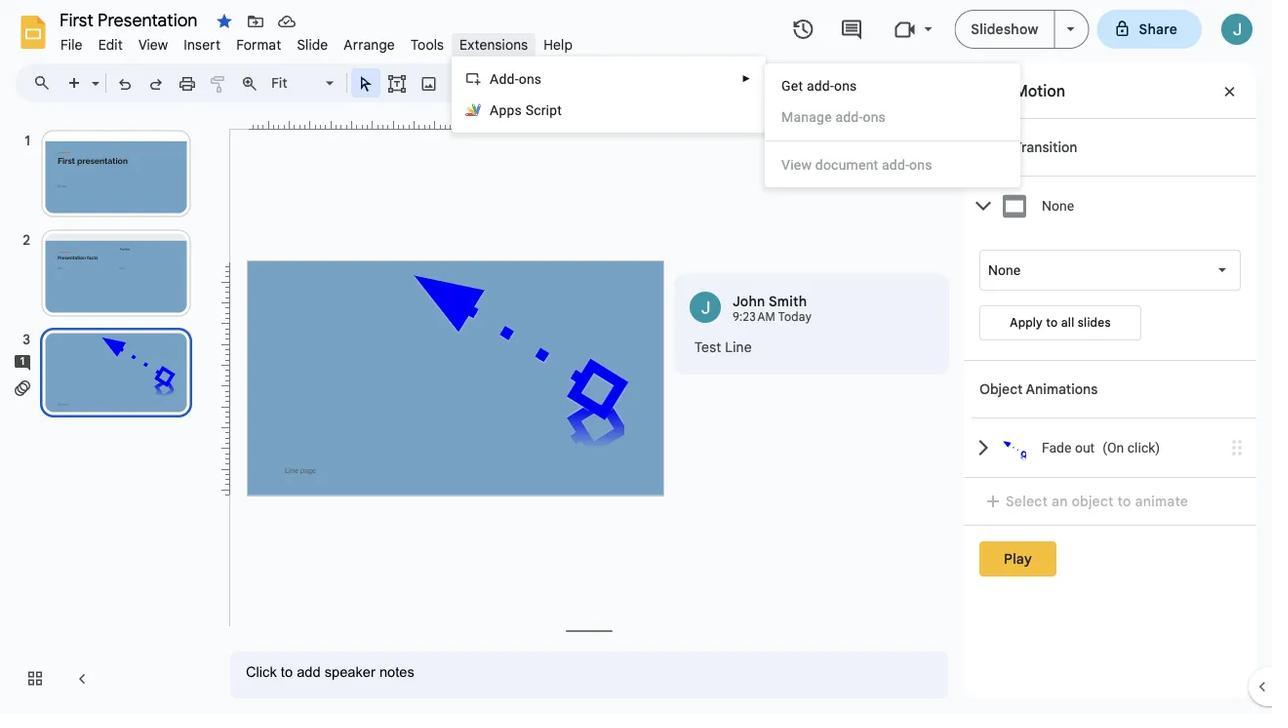 Task type: vqa. For each thing, say whether or not it's contained in the screenshot.
tools
yes



Task type: locate. For each thing, give the bounding box(es) containing it.
apps script
[[490, 102, 562, 118]]

Zoom text field
[[268, 69, 323, 97]]

navigation
[[0, 110, 215, 715]]

tab containing fade out
[[972, 418, 1257, 477]]

0 horizontal spatial to
[[1047, 316, 1059, 330]]

Menus field
[[24, 69, 67, 97]]

view inside menu
[[782, 157, 812, 173]]

9:23 am
[[733, 310, 776, 325]]

none option
[[989, 261, 1021, 280]]

0 vertical spatial add-
[[807, 78, 835, 94]]

g et add-ons
[[782, 78, 858, 94]]

0 vertical spatial menu item
[[782, 107, 1006, 127]]

slide for slide
[[297, 36, 328, 53]]

background
[[700, 74, 778, 91]]

1 horizontal spatial view
[[782, 157, 812, 173]]

1 vertical spatial add-
[[836, 109, 863, 125]]

share
[[1140, 20, 1178, 38]]

apps script e element
[[490, 102, 568, 118]]

0 vertical spatial view
[[139, 36, 168, 53]]

menu item down manage add-ons m element
[[782, 155, 1006, 175]]

1 horizontal spatial none
[[1043, 198, 1075, 214]]

a dd-ons
[[490, 71, 542, 87]]

slide inside slide menu item
[[297, 36, 328, 53]]

slides
[[1078, 316, 1112, 330]]

0 horizontal spatial add-
[[807, 78, 835, 94]]

0 horizontal spatial view
[[139, 36, 168, 53]]

animate
[[1136, 493, 1189, 510]]

1 menu item from the top
[[782, 107, 1006, 127]]

0 vertical spatial dd-
[[499, 71, 519, 87]]

insert
[[184, 36, 221, 53]]

to
[[1047, 316, 1059, 330], [1118, 493, 1132, 510]]

a
[[882, 157, 890, 173]]

1 vertical spatial menu item
[[782, 155, 1006, 175]]

1 vertical spatial view
[[782, 157, 812, 173]]

motion application
[[0, 0, 1273, 715]]

get add-ons g element
[[782, 78, 863, 94]]

slide up zoom 'field'
[[297, 36, 328, 53]]

slide menu item
[[289, 33, 336, 56]]

menu bar containing file
[[53, 25, 581, 58]]

view down rename text box
[[139, 36, 168, 53]]

select an object to animate
[[1006, 493, 1189, 510]]

john
[[733, 293, 766, 310]]

to left all
[[1047, 316, 1059, 330]]

add- right anage
[[836, 109, 863, 125]]

menu
[[452, 57, 766, 133], [765, 63, 1021, 187]]

add- right et
[[807, 78, 835, 94]]

slideshow button
[[955, 10, 1056, 49]]

ons
[[519, 71, 542, 87], [835, 78, 858, 94], [863, 109, 886, 125], [910, 157, 933, 173]]

0 vertical spatial to
[[1047, 316, 1059, 330]]

slide
[[297, 36, 328, 53], [980, 139, 1012, 156]]

1 vertical spatial dd-
[[890, 157, 910, 173]]

dd-
[[499, 71, 519, 87], [890, 157, 910, 173]]

menu item up 'a'
[[782, 107, 1006, 127]]

view document a dd-ons
[[782, 157, 933, 173]]

view
[[139, 36, 168, 53], [782, 157, 812, 173]]

dd- right document
[[890, 157, 910, 173]]

edit
[[98, 36, 123, 53]]

0 horizontal spatial slide
[[297, 36, 328, 53]]

document
[[816, 157, 879, 173]]

to right object
[[1118, 493, 1132, 510]]

view down m at the right of the page
[[782, 157, 812, 173]]

none tab
[[972, 176, 1257, 235]]

none
[[1043, 198, 1075, 214], [989, 262, 1021, 278]]

slide transition
[[980, 139, 1078, 156]]

dd- up apps
[[499, 71, 519, 87]]

menu bar banner
[[0, 0, 1273, 715]]

slide left transition
[[980, 139, 1012, 156]]

menu bar
[[53, 25, 581, 58]]

1 horizontal spatial dd-
[[890, 157, 910, 173]]

select
[[1006, 493, 1048, 510]]

apply
[[1011, 316, 1044, 330]]

menu item
[[782, 107, 1006, 127], [782, 155, 1006, 175]]

shape image
[[451, 69, 474, 97]]

slideshow
[[972, 20, 1039, 38]]

list
[[675, 274, 950, 375]]

none inside tab
[[1043, 198, 1075, 214]]

0 vertical spatial slide
[[297, 36, 328, 53]]

none up apply
[[989, 262, 1021, 278]]

apps
[[490, 102, 522, 118]]

object animations tab list
[[964, 360, 1257, 477]]

file menu item
[[53, 33, 90, 56]]

1 horizontal spatial add-
[[836, 109, 863, 125]]

0 vertical spatial none
[[1043, 198, 1075, 214]]

1 vertical spatial none
[[989, 262, 1021, 278]]

click)
[[1128, 440, 1161, 456]]

script
[[526, 102, 562, 118]]

background button
[[692, 68, 787, 98]]

help menu item
[[536, 33, 581, 56]]

smith
[[769, 293, 808, 310]]

2 menu item from the top
[[782, 155, 1006, 175]]

1 horizontal spatial slide
[[980, 139, 1012, 156]]

1 vertical spatial to
[[1118, 493, 1132, 510]]

apply to all slides button
[[980, 306, 1142, 341]]

view inside menu item
[[139, 36, 168, 53]]

1 vertical spatial slide
[[980, 139, 1012, 156]]

slide inside the motion section
[[980, 139, 1012, 156]]

navigation inside motion application
[[0, 110, 215, 715]]

add-
[[807, 78, 835, 94], [836, 109, 863, 125]]

john smith 9:23 am today
[[733, 293, 812, 325]]

list containing john smith
[[675, 274, 950, 375]]

view document add-ons a element
[[782, 157, 939, 173]]

motion
[[1015, 81, 1066, 101]]

arrange
[[344, 36, 395, 53]]

john smith image
[[690, 292, 721, 323]]

ons up manage add-ons m element
[[835, 78, 858, 94]]

object animations
[[980, 381, 1098, 398]]

arrange menu item
[[336, 33, 403, 56]]

0 horizontal spatial none
[[989, 262, 1021, 278]]

test
[[695, 339, 722, 356]]

tab
[[972, 418, 1257, 477]]

object
[[1072, 493, 1115, 510]]

1 horizontal spatial to
[[1118, 493, 1132, 510]]

ons up "apps script e" element
[[519, 71, 542, 87]]

slide for slide transition
[[980, 139, 1012, 156]]

ons right 'a'
[[910, 157, 933, 173]]

help
[[544, 36, 573, 53]]

motion section
[[964, 63, 1257, 699]]

none down transition
[[1043, 198, 1075, 214]]



Task type: describe. For each thing, give the bounding box(es) containing it.
menu item containing view document
[[782, 155, 1006, 175]]

new slide with layout image
[[87, 70, 100, 77]]

g
[[782, 78, 792, 94]]

menu item containing m
[[782, 107, 1006, 127]]

add- for et
[[807, 78, 835, 94]]

insert image image
[[418, 69, 441, 97]]

m anage add-ons
[[782, 109, 886, 125]]

anage
[[794, 109, 832, 125]]

none tab panel
[[972, 235, 1257, 360]]

0 horizontal spatial dd-
[[499, 71, 519, 87]]

a
[[490, 71, 499, 87]]

start slideshow (⌘+enter) image
[[1067, 27, 1075, 31]]

transition
[[1015, 139, 1078, 156]]

apply to all slides
[[1011, 316, 1112, 330]]

list inside motion application
[[675, 274, 950, 375]]

et
[[792, 78, 804, 94]]

format menu item
[[229, 33, 289, 56]]

menu containing g
[[765, 63, 1021, 187]]

m
[[782, 109, 794, 125]]

test line
[[695, 339, 752, 356]]

Rename text field
[[53, 8, 209, 31]]

view for view document a dd-ons
[[782, 157, 812, 173]]

extensions menu item
[[452, 33, 536, 56]]

share button
[[1098, 10, 1203, 49]]

select an object to animate button
[[980, 490, 1202, 513]]

tab inside object animations tab list
[[972, 418, 1257, 477]]

Zoom field
[[266, 69, 343, 98]]

play
[[1004, 551, 1033, 568]]

add- for anage
[[836, 109, 863, 125]]

an
[[1052, 493, 1069, 510]]

►
[[742, 73, 752, 84]]

animations
[[1027, 381, 1098, 398]]

to inside none tab panel
[[1047, 316, 1059, 330]]

tools
[[411, 36, 444, 53]]

all
[[1062, 316, 1075, 330]]

view for view
[[139, 36, 168, 53]]

fade
[[1043, 440, 1072, 456]]

insert menu item
[[176, 33, 229, 56]]

menu bar inside menu bar banner
[[53, 25, 581, 58]]

file
[[61, 36, 83, 53]]

object
[[980, 381, 1023, 398]]

format
[[236, 36, 282, 53]]

view menu item
[[131, 33, 176, 56]]

menu containing a
[[452, 57, 766, 133]]

main toolbar
[[58, 68, 891, 98]]

Star checkbox
[[211, 8, 238, 35]]

fade out (on click)
[[1043, 440, 1161, 456]]

play button
[[980, 542, 1057, 577]]

add-ons a element
[[490, 71, 548, 87]]

edit menu item
[[90, 33, 131, 56]]

out
[[1076, 440, 1095, 456]]

(on
[[1103, 440, 1125, 456]]

none inside tab panel
[[989, 262, 1021, 278]]

ons up 'a'
[[863, 109, 886, 125]]

tools menu item
[[403, 33, 452, 56]]

extensions
[[460, 36, 528, 53]]

line
[[726, 339, 752, 356]]

today
[[779, 310, 812, 325]]

manage add-ons m element
[[782, 109, 892, 125]]



